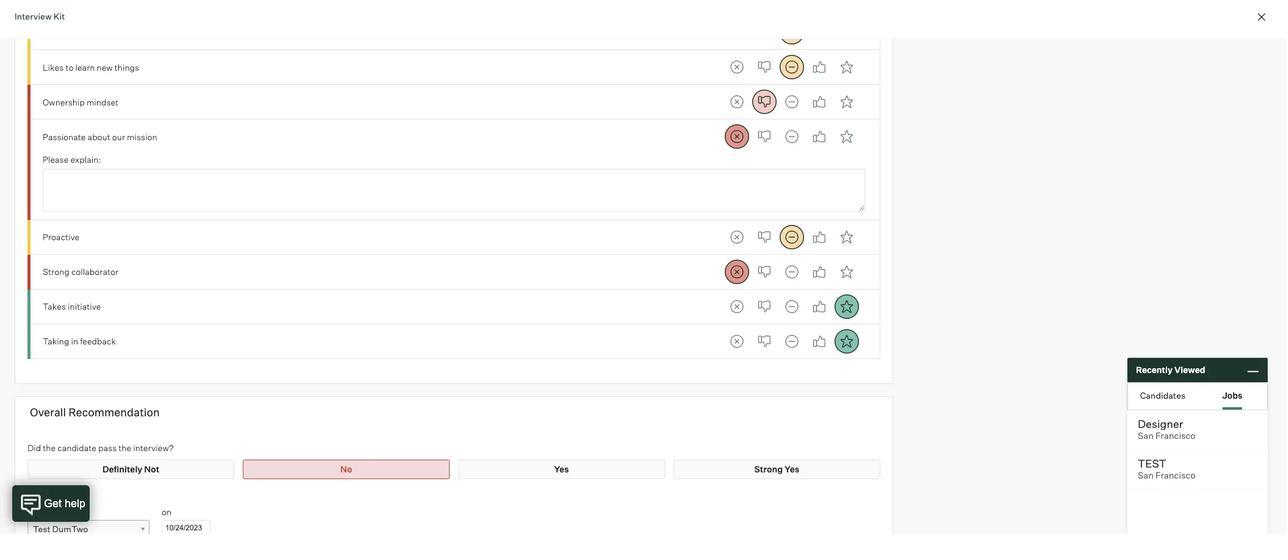 Task type: vqa. For each thing, say whether or not it's contained in the screenshot.
the "the" in Offer Details Review the specifics of recent offers
no



Task type: locate. For each thing, give the bounding box(es) containing it.
takes initiative
[[43, 302, 101, 312]]

1 no image from the top
[[752, 55, 777, 80]]

overall
[[30, 406, 66, 419]]

7 definitely not button from the top
[[725, 295, 749, 319]]

0 horizontal spatial yes
[[554, 464, 569, 475]]

strong yes button
[[835, 20, 859, 45], [835, 55, 859, 80], [835, 90, 859, 114], [835, 125, 859, 149], [835, 225, 859, 250], [835, 260, 859, 284], [835, 295, 859, 319], [835, 330, 859, 354]]

mixed button for mindset
[[780, 90, 804, 114]]

candidates
[[1140, 390, 1186, 401]]

definitely not button for initiative
[[725, 295, 749, 319]]

yes image for principles
[[807, 20, 831, 45]]

first
[[43, 27, 61, 38]]

0 horizontal spatial the
[[43, 443, 56, 453]]

0 vertical spatial strong
[[43, 267, 69, 277]]

yes
[[554, 464, 569, 475], [785, 464, 800, 475]]

yes button for to
[[807, 55, 831, 80]]

definitely not button for collaborator
[[725, 260, 749, 284]]

mixed button for in
[[780, 330, 804, 354]]

definitely not image
[[725, 90, 749, 114], [725, 295, 749, 319]]

3 yes button from the top
[[807, 90, 831, 114]]

4 definitely not image from the top
[[725, 225, 749, 250]]

mixed button for principles
[[780, 20, 804, 45]]

6 definitely not button from the top
[[725, 260, 749, 284]]

1 definitely not image from the top
[[725, 20, 749, 45]]

no image for in
[[752, 330, 777, 354]]

test
[[1138, 457, 1167, 470]]

3 no button from the top
[[752, 90, 777, 114]]

san
[[1138, 431, 1154, 442], [1138, 470, 1154, 481]]

mixed image for mindset
[[780, 90, 804, 114]]

5 definitely not image from the top
[[725, 260, 749, 284]]

2 yes from the left
[[785, 464, 800, 475]]

8 strong yes button from the top
[[835, 330, 859, 354]]

definitely not image for learn
[[725, 55, 749, 80]]

6 no button from the top
[[752, 260, 777, 284]]

0 vertical spatial yes image
[[807, 55, 831, 80]]

3 yes image from the top
[[807, 125, 831, 149]]

yes button for in
[[807, 330, 831, 354]]

interviewed
[[27, 507, 73, 517]]

mixed image
[[780, 20, 804, 45], [780, 90, 804, 114], [780, 125, 804, 149], [780, 225, 804, 250], [780, 260, 804, 284], [780, 330, 804, 354]]

7 mixed button from the top
[[780, 295, 804, 319]]

initiative
[[68, 302, 101, 312]]

no image for mindset
[[752, 90, 777, 114]]

mission
[[127, 132, 157, 142]]

strong yes image for initiative
[[835, 295, 859, 319]]

to
[[66, 62, 73, 72]]

the right did
[[43, 443, 56, 453]]

1 vertical spatial strong yes image
[[835, 55, 859, 80]]

strong yes image
[[835, 90, 859, 114], [835, 225, 859, 250], [835, 260, 859, 284], [835, 295, 859, 319], [835, 330, 859, 354]]

None text field
[[43, 169, 865, 212], [162, 521, 211, 535], [43, 169, 865, 212], [162, 521, 211, 535]]

strong yes button for about
[[835, 125, 859, 149]]

definitely
[[102, 464, 142, 475]]

8 yes button from the top
[[807, 330, 831, 354]]

4 definitely not button from the top
[[725, 125, 749, 149]]

recently viewed
[[1136, 365, 1206, 375]]

strong yes button for in
[[835, 330, 859, 354]]

mixed image for principles
[[780, 20, 804, 45]]

7 yes button from the top
[[807, 295, 831, 319]]

2 yes button from the top
[[807, 55, 831, 80]]

4 yes button from the top
[[807, 125, 831, 149]]

passionate
[[43, 132, 86, 142]]

strong
[[43, 267, 69, 277], [754, 464, 783, 475]]

mixed image
[[780, 55, 804, 80], [780, 295, 804, 319]]

the
[[43, 443, 56, 453], [119, 443, 131, 453]]

2 strong yes image from the top
[[835, 55, 859, 80]]

in
[[71, 336, 78, 347]]

san up test
[[1138, 431, 1154, 442]]

3 mixed image from the top
[[780, 125, 804, 149]]

test san francisco
[[1138, 457, 1196, 481]]

francisco inside designer san francisco
[[1156, 431, 1196, 442]]

1 definitely not image from the top
[[725, 90, 749, 114]]

please
[[43, 155, 69, 165]]

7 no button from the top
[[752, 295, 777, 319]]

3 definitely not image from the top
[[725, 125, 749, 149]]

no button for principles
[[752, 20, 777, 45]]

5 yes image from the top
[[807, 260, 831, 284]]

feedback
[[80, 336, 116, 347]]

1 vertical spatial yes image
[[807, 330, 831, 354]]

no button for about
[[752, 125, 777, 149]]

definitely not button
[[725, 20, 749, 45], [725, 55, 749, 80], [725, 90, 749, 114], [725, 125, 749, 149], [725, 225, 749, 250], [725, 260, 749, 284], [725, 295, 749, 319], [725, 330, 749, 354]]

strong yes button for initiative
[[835, 295, 859, 319]]

6 yes image from the top
[[807, 295, 831, 319]]

1 san from the top
[[1138, 431, 1154, 442]]

6 definitely not image from the top
[[725, 330, 749, 354]]

tab list for mindset
[[725, 90, 859, 114]]

2 no button from the top
[[752, 55, 777, 80]]

no
[[340, 464, 352, 475]]

overall recommendation
[[30, 406, 160, 419]]

2 definitely not button from the top
[[725, 55, 749, 80]]

5 yes button from the top
[[807, 225, 831, 250]]

mixed button for initiative
[[780, 295, 804, 319]]

interview
[[15, 11, 52, 21]]

mixed image for about
[[780, 125, 804, 149]]

yes button
[[807, 20, 831, 45], [807, 55, 831, 80], [807, 90, 831, 114], [807, 125, 831, 149], [807, 225, 831, 250], [807, 260, 831, 284], [807, 295, 831, 319], [807, 330, 831, 354]]

recently
[[1136, 365, 1173, 375]]

1 no button from the top
[[752, 20, 777, 45]]

ownership
[[43, 97, 85, 107]]

mixed image for in
[[780, 330, 804, 354]]

2 definitely not image from the top
[[725, 295, 749, 319]]

4 no button from the top
[[752, 125, 777, 149]]

2 definitely not image from the top
[[725, 55, 749, 80]]

1 strong yes button from the top
[[835, 20, 859, 45]]

1 yes image from the top
[[807, 20, 831, 45]]

5 mixed image from the top
[[780, 260, 804, 284]]

1 horizontal spatial yes
[[785, 464, 800, 475]]

3 strong yes button from the top
[[835, 90, 859, 114]]

1 mixed image from the top
[[780, 20, 804, 45]]

interviewed by
[[27, 507, 85, 517]]

2 mixed button from the top
[[780, 55, 804, 80]]

definitely not button for in
[[725, 330, 749, 354]]

1 mixed button from the top
[[780, 20, 804, 45]]

3 no image from the top
[[752, 125, 777, 149]]

no image for about
[[752, 125, 777, 149]]

yes image for likes to learn new things
[[807, 55, 831, 80]]

our
[[112, 132, 125, 142]]

2 yes image from the top
[[807, 330, 831, 354]]

0 vertical spatial mixed image
[[780, 55, 804, 80]]

4 strong yes button from the top
[[835, 125, 859, 149]]

1 horizontal spatial the
[[119, 443, 131, 453]]

1 mixed image from the top
[[780, 55, 804, 80]]

2 yes image from the top
[[807, 90, 831, 114]]

francisco
[[1156, 431, 1196, 442], [1156, 470, 1196, 481]]

close image
[[1255, 10, 1269, 24]]

0 vertical spatial san
[[1138, 431, 1154, 442]]

3 mixed button from the top
[[780, 90, 804, 114]]

0 vertical spatial francisco
[[1156, 431, 1196, 442]]

2 strong yes image from the top
[[835, 225, 859, 250]]

yes image
[[807, 20, 831, 45], [807, 90, 831, 114], [807, 125, 831, 149], [807, 225, 831, 250], [807, 260, 831, 284], [807, 295, 831, 319]]

san inside designer san francisco
[[1138, 431, 1154, 442]]

2 no image from the top
[[752, 90, 777, 114]]

strong yes image
[[835, 20, 859, 45], [835, 55, 859, 80], [835, 125, 859, 149]]

definitely not button for mindset
[[725, 90, 749, 114]]

no image
[[752, 55, 777, 80], [752, 90, 777, 114], [752, 125, 777, 149], [752, 225, 777, 250], [752, 260, 777, 284], [752, 295, 777, 319], [752, 330, 777, 354]]

1 strong yes image from the top
[[835, 20, 859, 45]]

2 mixed image from the top
[[780, 295, 804, 319]]

3 definitely not button from the top
[[725, 90, 749, 114]]

6 strong yes button from the top
[[835, 260, 859, 284]]

definitely not button for to
[[725, 55, 749, 80]]

francisco inside test san francisco
[[1156, 470, 1196, 481]]

3 strong yes image from the top
[[835, 260, 859, 284]]

1 strong yes image from the top
[[835, 90, 859, 114]]

definitely not image
[[725, 20, 749, 45], [725, 55, 749, 80], [725, 125, 749, 149], [725, 225, 749, 250], [725, 260, 749, 284], [725, 330, 749, 354]]

pass
[[98, 443, 117, 453]]

tab list containing candidates
[[1128, 383, 1267, 410]]

yes image for about
[[807, 125, 831, 149]]

1 vertical spatial strong
[[754, 464, 783, 475]]

francisco down designer san francisco
[[1156, 470, 1196, 481]]

5 strong yes image from the top
[[835, 330, 859, 354]]

1 yes button from the top
[[807, 20, 831, 45]]

yes image
[[807, 55, 831, 80], [807, 330, 831, 354]]

yes button for principles
[[807, 20, 831, 45]]

please explain:
[[43, 155, 101, 165]]

did the candidate pass the interview?
[[27, 443, 174, 453]]

6 yes button from the top
[[807, 260, 831, 284]]

2 strong yes button from the top
[[835, 55, 859, 80]]

no image for initiative
[[752, 295, 777, 319]]

1 horizontal spatial strong
[[754, 464, 783, 475]]

1 vertical spatial san
[[1138, 470, 1154, 481]]

1 vertical spatial mixed image
[[780, 295, 804, 319]]

explain:
[[70, 155, 101, 165]]

francisco up test san francisco
[[1156, 431, 1196, 442]]

things
[[115, 62, 139, 72]]

4 strong yes image from the top
[[835, 295, 859, 319]]

yes image for collaborator
[[807, 260, 831, 284]]

strong yes
[[754, 464, 800, 475]]

francisco for test
[[1156, 470, 1196, 481]]

0 vertical spatial definitely not image
[[725, 90, 749, 114]]

2 francisco from the top
[[1156, 470, 1196, 481]]

first principles thinker
[[43, 27, 130, 38]]

7 no image from the top
[[752, 330, 777, 354]]

yes button for about
[[807, 125, 831, 149]]

san down designer san francisco
[[1138, 470, 1154, 481]]

collaborator
[[71, 267, 118, 277]]

0 horizontal spatial strong
[[43, 267, 69, 277]]

takes
[[43, 302, 66, 312]]

no button for initiative
[[752, 295, 777, 319]]

5 no image from the top
[[752, 260, 777, 284]]

6 mixed image from the top
[[780, 330, 804, 354]]

8 no button from the top
[[752, 330, 777, 354]]

4 no image from the top
[[752, 225, 777, 250]]

strong yes button for collaborator
[[835, 260, 859, 284]]

strong yes button for principles
[[835, 20, 859, 45]]

mixed button for about
[[780, 125, 804, 149]]

interview kit
[[15, 11, 65, 21]]

7 strong yes button from the top
[[835, 295, 859, 319]]

mixed button
[[780, 20, 804, 45], [780, 55, 804, 80], [780, 90, 804, 114], [780, 125, 804, 149], [780, 225, 804, 250], [780, 260, 804, 284], [780, 295, 804, 319], [780, 330, 804, 354]]

the right pass on the left
[[119, 443, 131, 453]]

tab list for to
[[725, 55, 859, 80]]

new
[[97, 62, 113, 72]]

passionate about our mission
[[43, 132, 157, 142]]

no image for collaborator
[[752, 260, 777, 284]]

definitely not button for about
[[725, 125, 749, 149]]

san for test
[[1138, 470, 1154, 481]]

2 san from the top
[[1138, 470, 1154, 481]]

2 the from the left
[[119, 443, 131, 453]]

strong collaborator
[[43, 267, 118, 277]]

no button
[[752, 20, 777, 45], [752, 55, 777, 80], [752, 90, 777, 114], [752, 125, 777, 149], [752, 225, 777, 250], [752, 260, 777, 284], [752, 295, 777, 319], [752, 330, 777, 354]]

8 mixed button from the top
[[780, 330, 804, 354]]

tab list
[[725, 20, 859, 45], [725, 55, 859, 80], [725, 90, 859, 114], [725, 125, 859, 149], [725, 225, 859, 250], [725, 260, 859, 284], [725, 295, 859, 319], [725, 330, 859, 354], [1128, 383, 1267, 410]]

1 francisco from the top
[[1156, 431, 1196, 442]]

no image for to
[[752, 55, 777, 80]]

san inside test san francisco
[[1138, 470, 1154, 481]]

4 mixed button from the top
[[780, 125, 804, 149]]

tab list for in
[[725, 330, 859, 354]]

1 vertical spatial definitely not image
[[725, 295, 749, 319]]

2 mixed image from the top
[[780, 90, 804, 114]]

taking in feedback
[[43, 336, 116, 347]]

0 vertical spatial strong yes image
[[835, 20, 859, 45]]

definitely not image for thinker
[[725, 20, 749, 45]]

1 yes image from the top
[[807, 55, 831, 80]]

1 definitely not button from the top
[[725, 20, 749, 45]]

6 mixed button from the top
[[780, 260, 804, 284]]

1 vertical spatial francisco
[[1156, 470, 1196, 481]]

kit
[[53, 11, 65, 21]]

strong yes button for to
[[835, 55, 859, 80]]

6 no image from the top
[[752, 295, 777, 319]]

8 definitely not button from the top
[[725, 330, 749, 354]]

3 strong yes image from the top
[[835, 125, 859, 149]]

no image
[[752, 20, 777, 45]]

2 vertical spatial strong yes image
[[835, 125, 859, 149]]



Task type: describe. For each thing, give the bounding box(es) containing it.
taking
[[43, 336, 69, 347]]

learn
[[75, 62, 95, 72]]

strong yes button for mindset
[[835, 90, 859, 114]]

principles
[[62, 27, 101, 38]]

strong yes image for new
[[835, 55, 859, 80]]

likes to learn new things
[[43, 62, 139, 72]]

5 definitely not button from the top
[[725, 225, 749, 250]]

strong yes image for in
[[835, 330, 859, 354]]

on
[[162, 507, 172, 517]]

tab list for initiative
[[725, 295, 859, 319]]

strong for strong yes
[[754, 464, 783, 475]]

definitely not button for principles
[[725, 20, 749, 45]]

yes button for collaborator
[[807, 260, 831, 284]]

yes button for initiative
[[807, 295, 831, 319]]

no button for mindset
[[752, 90, 777, 114]]

5 strong yes button from the top
[[835, 225, 859, 250]]

likes
[[43, 62, 64, 72]]

definitely not image for mindset
[[725, 90, 749, 114]]

definitely not image for initiative
[[725, 295, 749, 319]]

definitely not image for our
[[725, 125, 749, 149]]

yes image for initiative
[[807, 295, 831, 319]]

mixed image for likes to learn new things
[[780, 55, 804, 80]]

4 mixed image from the top
[[780, 225, 804, 250]]

mixed button for to
[[780, 55, 804, 80]]

no button for in
[[752, 330, 777, 354]]

thinker
[[103, 27, 130, 38]]

tab list for collaborator
[[725, 260, 859, 284]]

mindset
[[87, 97, 119, 107]]

proactive
[[43, 232, 79, 242]]

4 yes image from the top
[[807, 225, 831, 250]]

5 mixed button from the top
[[780, 225, 804, 250]]

yes button for mindset
[[807, 90, 831, 114]]

strong for strong collaborator
[[43, 267, 69, 277]]

mixed image for takes initiative
[[780, 295, 804, 319]]

about
[[88, 132, 110, 142]]

strong yes image for mission
[[835, 125, 859, 149]]

strong yes image for mindset
[[835, 90, 859, 114]]

jobs
[[1222, 390, 1243, 401]]

tab list for principles
[[725, 20, 859, 45]]

no button for to
[[752, 55, 777, 80]]

interview?
[[133, 443, 174, 453]]

no button for collaborator
[[752, 260, 777, 284]]

tab list for about
[[725, 125, 859, 149]]

ownership mindset
[[43, 97, 119, 107]]

1 yes from the left
[[554, 464, 569, 475]]

by
[[75, 507, 85, 517]]

yes image for mindset
[[807, 90, 831, 114]]

5 no button from the top
[[752, 225, 777, 250]]

san for designer
[[1138, 431, 1154, 442]]

designer san francisco
[[1138, 417, 1196, 442]]

strong yes image for collaborator
[[835, 260, 859, 284]]

mixed image for collaborator
[[780, 260, 804, 284]]

designer
[[1138, 417, 1183, 431]]

did
[[27, 443, 41, 453]]

francisco for designer
[[1156, 431, 1196, 442]]

not
[[144, 464, 159, 475]]

definitely not image for feedback
[[725, 330, 749, 354]]

1 the from the left
[[43, 443, 56, 453]]

viewed
[[1175, 365, 1206, 375]]

definitely not
[[102, 464, 159, 475]]

candidate
[[58, 443, 96, 453]]

mixed button for collaborator
[[780, 260, 804, 284]]

yes image for taking in feedback
[[807, 330, 831, 354]]

recommendation
[[68, 406, 160, 419]]



